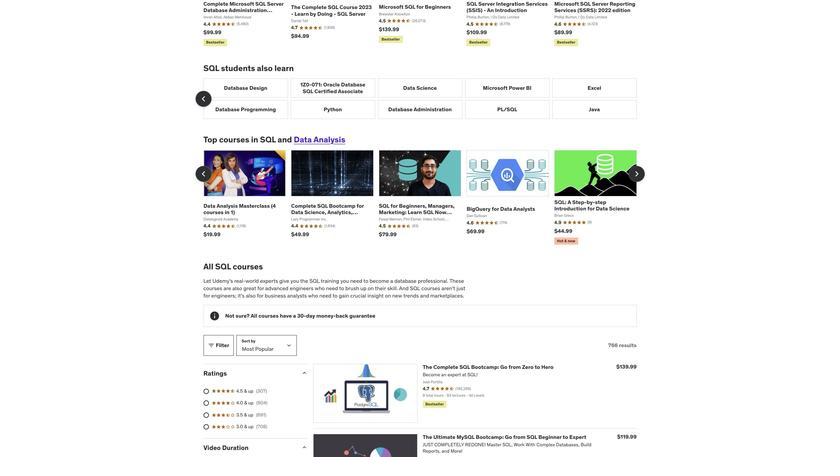 Task type: describe. For each thing, give the bounding box(es) containing it.
great
[[244, 285, 256, 292]]

excel link
[[553, 79, 637, 98]]

the complete sql course 2023 - learn by doing - sql server
[[291, 4, 372, 17]]

1 vertical spatial need
[[326, 285, 338, 292]]

2 vertical spatial need
[[320, 293, 332, 300]]

managers,
[[428, 203, 455, 209]]

bigquery for data analysts link
[[467, 206, 536, 213]]

expert
[[570, 434, 587, 441]]

mysql
[[457, 434, 475, 441]]

server inside complete microsoft sql server database administration course
[[267, 0, 284, 7]]

an
[[488, 7, 494, 13]]

bootcamp: for sql
[[472, 364, 500, 371]]

their
[[375, 285, 386, 292]]

sql inside the microsoft sql server reporting services (ssrs): 2022 edition
[[581, 0, 591, 7]]

3.0 & up (708)
[[237, 424, 268, 430]]

services inside the microsoft sql server reporting services (ssrs): 2022 edition
[[555, 7, 577, 13]]

1z0-071: oracle database sql certified associate link
[[291, 79, 375, 98]]

the for the ultimate mysql bootcamp: go from sql beginner to expert
[[423, 434, 433, 441]]

2 you from the left
[[341, 278, 349, 285]]

1 horizontal spatial -
[[334, 10, 336, 17]]

- for learn
[[291, 10, 294, 17]]

sql for beginners, managers, marketing: learn sql now [2023]
[[379, 203, 455, 222]]

from for sql
[[514, 434, 526, 441]]

database for database programming
[[216, 106, 240, 113]]

analysis inside data analysis masterclass (4 courses in 1)
[[217, 203, 238, 209]]

python link
[[291, 100, 375, 119]]

server inside the microsoft sql server reporting services (ssrs): 2022 edition
[[592, 0, 609, 7]]

database design link
[[204, 79, 288, 98]]

professional.
[[418, 278, 449, 285]]

for inside complete sql bootcamp for data science, analytics, marketing
[[357, 203, 364, 209]]

services inside sql server integration services (ssis) - an introduction
[[526, 0, 548, 7]]

courses inside data analysis masterclass (4 courses in 1)
[[204, 209, 224, 216]]

microsoft for microsoft sql for beginners
[[379, 3, 404, 10]]

the
[[301, 278, 308, 285]]

0 horizontal spatial on
[[368, 285, 374, 292]]

all sql courses
[[204, 262, 263, 272]]

1z0-071: oracle database sql certified associate
[[301, 81, 366, 95]]

0 vertical spatial also
[[257, 63, 273, 73]]

sql for beginners, managers, marketing: learn sql now [2023] link
[[379, 203, 455, 222]]

0 horizontal spatial all
[[204, 262, 214, 272]]

training
[[321, 278, 340, 285]]

a inside let udemy's real-world experts give you the sql training you need to become a database professional. these courses are also great for advanced engineers who need to brush up on their skill. and sql courses aren't just for engineers; it's also for business analysts who need to gain crucial insight on new trends and marketplaces.
[[391, 278, 393, 285]]

these
[[450, 278, 465, 285]]

data analysis masterclass (4 courses in 1) link
[[204, 203, 276, 216]]

ratings
[[204, 370, 227, 378]]

beginners
[[425, 3, 451, 10]]

- for an
[[484, 7, 486, 13]]

go for sql
[[505, 434, 513, 441]]

reporting
[[610, 0, 636, 7]]

java
[[590, 106, 601, 113]]

analytics,
[[328, 209, 353, 216]]

duration
[[222, 444, 249, 452]]

complete inside the complete sql course 2023 - learn by doing - sql server
[[302, 4, 327, 11]]

sql inside the 1z0-071: oracle database sql certified associate
[[303, 88, 314, 95]]

not
[[225, 313, 235, 320]]

marketplaces.
[[431, 293, 465, 300]]

courses down professional.
[[422, 285, 441, 292]]

4.0 & up (604)
[[237, 401, 268, 407]]

day
[[306, 313, 315, 320]]

trends
[[404, 293, 419, 300]]

new
[[393, 293, 403, 300]]

for left beginners
[[417, 3, 424, 10]]

2023
[[359, 4, 372, 11]]

not sure? all courses have a 30-day money-back guarantee
[[225, 313, 376, 320]]

edition
[[613, 7, 631, 13]]

1 vertical spatial on
[[385, 293, 391, 300]]

to left expert
[[563, 434, 569, 441]]

back
[[336, 313, 349, 320]]

up for (604)
[[248, 401, 254, 407]]

pl/sql
[[498, 106, 518, 113]]

a
[[568, 199, 572, 206]]

become
[[370, 278, 389, 285]]

3.5
[[237, 412, 243, 419]]

bootcamp: for mysql
[[476, 434, 504, 441]]

1z0-
[[301, 81, 312, 88]]

to up gain
[[340, 285, 344, 292]]

bi
[[527, 85, 532, 91]]

sql inside complete microsoft sql server database administration course
[[256, 0, 266, 7]]

microsoft for microsoft sql server reporting services (ssrs): 2022 edition
[[555, 0, 580, 7]]

courses right top
[[219, 135, 250, 145]]

0 vertical spatial analysis
[[314, 135, 346, 145]]

administration inside complete microsoft sql server database administration course
[[229, 7, 267, 13]]

microsoft for microsoft power bi
[[483, 85, 508, 91]]

data analysis link
[[294, 135, 346, 145]]

to left become
[[364, 278, 369, 285]]

complete sql bootcamp for data science, analytics, marketing link
[[291, 203, 364, 222]]

students
[[221, 63, 255, 73]]

have
[[280, 313, 292, 320]]

microsoft sql for beginners link
[[379, 3, 451, 10]]

database programming
[[216, 106, 276, 113]]

learn inside the complete sql course 2023 - learn by doing - sql server
[[295, 10, 309, 17]]

just
[[457, 285, 466, 292]]

the for the complete sql course 2023 - learn by doing - sql server
[[291, 4, 301, 11]]

microsoft sql server reporting services (ssrs): 2022 edition
[[555, 0, 636, 13]]

java link
[[553, 100, 637, 119]]

the complete sql course 2023 - learn by doing - sql server link
[[291, 4, 372, 17]]

small image for ratings
[[301, 370, 308, 377]]

beginner
[[539, 434, 562, 441]]

small image inside filter button
[[208, 343, 215, 349]]

integration
[[497, 0, 525, 7]]

introduction inside sql: a step-by-step introduction for data science
[[555, 206, 587, 212]]

0 vertical spatial who
[[315, 285, 325, 292]]

ratings button
[[204, 370, 296, 378]]

071:
[[312, 81, 322, 88]]

766 results status
[[609, 342, 637, 349]]

science,
[[305, 209, 327, 216]]

& for 4.0
[[244, 401, 247, 407]]

$139.99
[[617, 364, 637, 371]]

gain
[[339, 293, 349, 300]]

0 vertical spatial science
[[417, 85, 437, 91]]

database programming link
[[204, 100, 288, 119]]

4.5
[[237, 389, 243, 395]]

give
[[280, 278, 290, 285]]

& for 3.0
[[244, 424, 247, 430]]

766 results
[[609, 342, 637, 349]]

0 horizontal spatial also
[[233, 285, 242, 292]]

analysts
[[288, 293, 307, 300]]

by
[[310, 10, 316, 17]]

carousel element for and
[[196, 150, 645, 246]]

doing
[[318, 10, 333, 17]]

to right the zero
[[535, 364, 541, 371]]

for right the great
[[258, 285, 264, 292]]

sql server integration services (ssis) - an introduction link
[[467, 0, 548, 13]]

courses down let
[[204, 285, 222, 292]]

video duration button
[[204, 444, 296, 452]]

& for 3.5
[[244, 412, 247, 419]]

for right bigquery
[[492, 206, 500, 213]]

the for the complete sql bootcamp: go from zero to hero
[[423, 364, 433, 371]]

sql: a step-by-step introduction for data science link
[[555, 199, 630, 212]]

bootcamp
[[329, 203, 356, 209]]

aren't
[[442, 285, 456, 292]]



Task type: locate. For each thing, give the bounding box(es) containing it.
sql: a step-by-step introduction for data science
[[555, 199, 630, 212]]

from left the zero
[[509, 364, 521, 371]]

1 vertical spatial all
[[251, 313, 258, 320]]

also
[[257, 63, 273, 73], [233, 285, 242, 292], [246, 293, 256, 300]]

video
[[204, 444, 221, 452]]

0 horizontal spatial in
[[225, 209, 230, 216]]

- left 'by'
[[291, 10, 294, 17]]

analysis left masterclass
[[217, 203, 238, 209]]

sql inside complete sql bootcamp for data science, analytics, marketing
[[318, 203, 328, 209]]

database inside complete microsoft sql server database administration course
[[204, 7, 228, 13]]

1 horizontal spatial administration
[[414, 106, 452, 113]]

introduction inside sql server integration services (ssis) - an introduction
[[496, 7, 528, 13]]

science inside sql: a step-by-step introduction for data science
[[610, 206, 630, 212]]

and inside let udemy's real-world experts give you the sql training you need to become a database professional. these courses are also great for advanced engineers who need to brush up on their skill. and sql courses aren't just for engineers; it's also for business analysts who need to gain crucial insight on new trends and marketplaces.
[[421, 293, 430, 300]]

1 horizontal spatial in
[[251, 135, 258, 145]]

1 vertical spatial also
[[233, 285, 242, 292]]

server
[[267, 0, 284, 7], [479, 0, 495, 7], [592, 0, 609, 7], [349, 10, 366, 17]]

0 vertical spatial bootcamp:
[[472, 364, 500, 371]]

sql server integration services (ssis) - an introduction
[[467, 0, 548, 13]]

masterclass
[[239, 203, 270, 209]]

associate
[[338, 88, 363, 95]]

for down let
[[204, 293, 210, 300]]

up for (691)
[[248, 412, 254, 419]]

for up [2023]
[[391, 203, 398, 209]]

data inside sql: a step-by-step introduction for data science
[[597, 206, 609, 212]]

1 vertical spatial course
[[204, 13, 222, 20]]

and
[[399, 285, 409, 292]]

for left the step
[[588, 206, 595, 212]]

filter
[[216, 342, 229, 349]]

step-
[[573, 199, 587, 206]]

money-
[[317, 313, 336, 320]]

for right bootcamp
[[357, 203, 364, 209]]

2 vertical spatial small image
[[301, 445, 308, 451]]

0 vertical spatial carousel element
[[196, 79, 637, 119]]

1 horizontal spatial also
[[246, 293, 256, 300]]

bigquery for data analysts
[[467, 206, 536, 213]]

& right the 4.0
[[244, 401, 247, 407]]

in down programming
[[251, 135, 258, 145]]

0 horizontal spatial services
[[526, 0, 548, 7]]

administration
[[229, 7, 267, 13], [414, 106, 452, 113]]

the complete sql bootcamp: go from zero to hero link
[[423, 364, 554, 371]]

from for zero
[[509, 364, 521, 371]]

0 vertical spatial course
[[340, 4, 358, 11]]

services
[[526, 0, 548, 7], [555, 7, 577, 13]]

0 horizontal spatial and
[[278, 135, 292, 145]]

server inside the complete sql course 2023 - learn by doing - sql server
[[349, 10, 366, 17]]

for inside "sql for beginners, managers, marketing: learn sql now [2023]"
[[391, 203, 398, 209]]

1 you from the left
[[291, 278, 299, 285]]

from left beginner
[[514, 434, 526, 441]]

0 vertical spatial introduction
[[496, 7, 528, 13]]

1 horizontal spatial services
[[555, 7, 577, 13]]

0 vertical spatial small image
[[208, 343, 215, 349]]

services right integration at the right of the page
[[526, 0, 548, 7]]

1 vertical spatial bootcamp:
[[476, 434, 504, 441]]

course
[[340, 4, 358, 11], [204, 13, 222, 20]]

small image
[[208, 343, 215, 349], [301, 370, 308, 377], [301, 445, 308, 451]]

& right 3.5
[[244, 412, 247, 419]]

by-
[[587, 199, 596, 206]]

0 horizontal spatial analysis
[[217, 203, 238, 209]]

0 vertical spatial a
[[391, 278, 393, 285]]

excel
[[588, 85, 602, 91]]

the inside the complete sql course 2023 - learn by doing - sql server
[[291, 4, 301, 11]]

0 horizontal spatial -
[[291, 10, 294, 17]]

introduction right "an" at the top right of page
[[496, 7, 528, 13]]

guarantee
[[350, 313, 376, 320]]

- right doing
[[334, 10, 336, 17]]

beginners,
[[399, 203, 427, 209]]

complete sql bootcamp for data science, analytics, marketing
[[291, 203, 364, 222]]

skill.
[[388, 285, 398, 292]]

learn
[[275, 63, 294, 73]]

database for database design
[[224, 85, 248, 91]]

1 horizontal spatial analysis
[[314, 135, 346, 145]]

who down engineers
[[308, 293, 318, 300]]

for inside sql: a step-by-step introduction for data science
[[588, 206, 595, 212]]

on up insight
[[368, 285, 374, 292]]

(ssis)
[[467, 7, 483, 13]]

up left (691)
[[248, 412, 254, 419]]

marketing:
[[379, 209, 407, 216]]

up for (708)
[[248, 424, 254, 430]]

server inside sql server integration services (ssis) - an introduction
[[479, 0, 495, 7]]

up up crucial
[[361, 285, 367, 292]]

0 vertical spatial learn
[[295, 10, 309, 17]]

who down training
[[315, 285, 325, 292]]

0 horizontal spatial introduction
[[496, 7, 528, 13]]

database inside the 1z0-071: oracle database sql certified associate
[[341, 81, 366, 88]]

previous image for top courses in
[[198, 169, 209, 180]]

data analysis masterclass (4 courses in 1)
[[204, 203, 276, 216]]

2 vertical spatial also
[[246, 293, 256, 300]]

up inside let udemy's real-world experts give you the sql training you need to become a database professional. these courses are also great for advanced engineers who need to brush up on their skill. and sql courses aren't just for engineers; it's also for business analysts who need to gain crucial insight on new trends and marketplaces.
[[361, 285, 367, 292]]

2 horizontal spatial also
[[257, 63, 273, 73]]

analysts
[[514, 206, 536, 213]]

and
[[278, 135, 292, 145], [421, 293, 430, 300]]

small image for video duration
[[301, 445, 308, 451]]

up for (307)
[[248, 389, 254, 395]]

1 vertical spatial and
[[421, 293, 430, 300]]

- inside sql server integration services (ssis) - an introduction
[[484, 7, 486, 13]]

1 vertical spatial from
[[514, 434, 526, 441]]

1 carousel element from the top
[[196, 79, 637, 119]]

carousel element containing sql: a step-by-step introduction for data science
[[196, 150, 645, 246]]

1 vertical spatial go
[[505, 434, 513, 441]]

0 horizontal spatial you
[[291, 278, 299, 285]]

-
[[484, 7, 486, 13], [291, 10, 294, 17], [334, 10, 336, 17]]

let udemy's real-world experts give you the sql training you need to become a database professional. these courses are also great for advanced engineers who need to brush up on their skill. and sql courses aren't just for engineers; it's also for business analysts who need to gain crucial insight on new trends and marketplaces.
[[204, 278, 466, 300]]

microsoft sql server reporting services (ssrs): 2022 edition link
[[555, 0, 636, 13]]

a left 30-
[[293, 313, 296, 320]]

1 vertical spatial who
[[308, 293, 318, 300]]

real-
[[235, 278, 246, 285]]

2 previous image from the top
[[198, 169, 209, 180]]

a up skill.
[[391, 278, 393, 285]]

766
[[609, 342, 618, 349]]

design
[[250, 85, 268, 91]]

in
[[251, 135, 258, 145], [225, 209, 230, 216]]

0 vertical spatial go
[[501, 364, 508, 371]]

0 vertical spatial need
[[351, 278, 363, 285]]

results
[[620, 342, 637, 349]]

0 vertical spatial and
[[278, 135, 292, 145]]

you left the
[[291, 278, 299, 285]]

1 vertical spatial administration
[[414, 106, 452, 113]]

on down skill.
[[385, 293, 391, 300]]

certified
[[315, 88, 337, 95]]

up left "(307)"
[[248, 389, 254, 395]]

previous image for sql
[[198, 94, 209, 104]]

(691)
[[256, 412, 267, 419]]

introduction
[[496, 7, 528, 13], [555, 206, 587, 212]]

1 vertical spatial science
[[610, 206, 630, 212]]

(4
[[271, 203, 276, 209]]

1 horizontal spatial a
[[391, 278, 393, 285]]

all right sure?
[[251, 313, 258, 320]]

udemy's
[[213, 278, 233, 285]]

0 horizontal spatial science
[[417, 85, 437, 91]]

0 vertical spatial administration
[[229, 7, 267, 13]]

0 vertical spatial the
[[291, 4, 301, 11]]

in inside data analysis masterclass (4 courses in 1)
[[225, 209, 230, 216]]

& right 4.5
[[244, 389, 247, 395]]

for
[[417, 3, 424, 10], [357, 203, 364, 209], [391, 203, 398, 209], [588, 206, 595, 212], [492, 206, 500, 213], [258, 285, 264, 292], [204, 293, 210, 300], [257, 293, 264, 300]]

4.5 & up (307)
[[237, 389, 267, 395]]

up
[[361, 285, 367, 292], [248, 389, 254, 395], [248, 401, 254, 407], [248, 412, 254, 419], [248, 424, 254, 430]]

1 horizontal spatial course
[[340, 4, 358, 11]]

on
[[368, 285, 374, 292], [385, 293, 391, 300]]

up left (708)
[[248, 424, 254, 430]]

video duration
[[204, 444, 249, 452]]

previous image
[[198, 94, 209, 104], [198, 169, 209, 180]]

for left the business
[[257, 293, 264, 300]]

database
[[395, 278, 417, 285]]

experts
[[260, 278, 278, 285]]

microsoft inside complete microsoft sql server database administration course
[[230, 0, 254, 7]]

sql:
[[555, 199, 567, 206]]

insight
[[368, 293, 384, 300]]

3.5 & up (691)
[[237, 412, 267, 419]]

courses left 1)
[[204, 209, 224, 216]]

1 horizontal spatial and
[[421, 293, 430, 300]]

2 vertical spatial the
[[423, 434, 433, 441]]

data inside complete sql bootcamp for data science, analytics, marketing
[[291, 209, 304, 216]]

complete inside complete sql bootcamp for data science, analytics, marketing
[[291, 203, 316, 209]]

in left 1)
[[225, 209, 230, 216]]

complete inside complete microsoft sql server database administration course
[[204, 0, 229, 7]]

learn right marketing:
[[408, 209, 422, 216]]

database for database administration
[[389, 106, 413, 113]]

course inside the complete sql course 2023 - learn by doing - sql server
[[340, 4, 358, 11]]

carousel element for sql students also learn
[[196, 79, 637, 119]]

1 vertical spatial previous image
[[198, 169, 209, 180]]

data
[[404, 85, 416, 91], [294, 135, 312, 145], [204, 203, 216, 209], [597, 206, 609, 212], [501, 206, 513, 213], [291, 209, 304, 216]]

1 horizontal spatial science
[[610, 206, 630, 212]]

1 horizontal spatial on
[[385, 293, 391, 300]]

to left gain
[[333, 293, 338, 300]]

0 vertical spatial all
[[204, 262, 214, 272]]

need
[[351, 278, 363, 285], [326, 285, 338, 292], [320, 293, 332, 300]]

sure?
[[236, 313, 250, 320]]

python
[[324, 106, 342, 113]]

0 horizontal spatial course
[[204, 13, 222, 20]]

go for zero
[[501, 364, 508, 371]]

1 vertical spatial carousel element
[[196, 150, 645, 246]]

database design
[[224, 85, 268, 91]]

sql inside sql server integration services (ssis) - an introduction
[[467, 0, 478, 7]]

courses
[[219, 135, 250, 145], [204, 209, 224, 216], [233, 262, 263, 272], [204, 285, 222, 292], [422, 285, 441, 292], [259, 313, 279, 320]]

carousel element
[[196, 79, 637, 119], [196, 150, 645, 246]]

data science link
[[378, 79, 463, 98]]

1 previous image from the top
[[198, 94, 209, 104]]

carousel element containing 1z0-071: oracle database sql certified associate
[[196, 79, 637, 119]]

1 horizontal spatial all
[[251, 313, 258, 320]]

- left "an" at the top right of page
[[484, 7, 486, 13]]

learn inside "sql for beginners, managers, marketing: learn sql now [2023]"
[[408, 209, 422, 216]]

oracle
[[324, 81, 340, 88]]

microsoft power bi
[[483, 85, 532, 91]]

database inside database administration link
[[389, 106, 413, 113]]

3.0
[[237, 424, 243, 430]]

data inside data analysis masterclass (4 courses in 1)
[[204, 203, 216, 209]]

2 horizontal spatial -
[[484, 7, 486, 13]]

all up let
[[204, 262, 214, 272]]

database administration link
[[378, 100, 463, 119]]

1 horizontal spatial introduction
[[555, 206, 587, 212]]

also down real-
[[233, 285, 242, 292]]

course inside complete microsoft sql server database administration course
[[204, 13, 222, 20]]

analysis down the python 'link' on the left
[[314, 135, 346, 145]]

learn left 'by'
[[295, 10, 309, 17]]

science right the step
[[610, 206, 630, 212]]

now
[[435, 209, 447, 216]]

1 vertical spatial small image
[[301, 370, 308, 377]]

2 carousel element from the top
[[196, 150, 645, 246]]

1 vertical spatial learn
[[408, 209, 422, 216]]

also down the great
[[246, 293, 256, 300]]

services left (ssrs):
[[555, 7, 577, 13]]

database inside database design link
[[224, 85, 248, 91]]

microsoft inside the microsoft sql server reporting services (ssrs): 2022 edition
[[555, 0, 580, 7]]

a
[[391, 278, 393, 285], [293, 313, 296, 320]]

who
[[315, 285, 325, 292], [308, 293, 318, 300]]

0 vertical spatial from
[[509, 364, 521, 371]]

0 horizontal spatial a
[[293, 313, 296, 320]]

up left (604)
[[248, 401, 254, 407]]

1 vertical spatial introduction
[[555, 206, 587, 212]]

& right the 3.0
[[244, 424, 247, 430]]

1 horizontal spatial learn
[[408, 209, 422, 216]]

you up brush
[[341, 278, 349, 285]]

0 horizontal spatial learn
[[295, 10, 309, 17]]

1 horizontal spatial you
[[341, 278, 349, 285]]

0 horizontal spatial administration
[[229, 7, 267, 13]]

& for 4.5
[[244, 389, 247, 395]]

database inside database programming 'link'
[[216, 106, 240, 113]]

4.0
[[237, 401, 243, 407]]

introduction left by-
[[555, 206, 587, 212]]

next image
[[632, 169, 643, 180]]

1 vertical spatial a
[[293, 313, 296, 320]]

0 vertical spatial previous image
[[198, 94, 209, 104]]

the ultimate mysql bootcamp: go from sql beginner to expert
[[423, 434, 587, 441]]

advanced
[[266, 285, 289, 292]]

filter button
[[204, 336, 234, 356]]

science up the database administration
[[417, 85, 437, 91]]

bigquery
[[467, 206, 491, 213]]

courses left have
[[259, 313, 279, 320]]

0 vertical spatial on
[[368, 285, 374, 292]]

0 vertical spatial in
[[251, 135, 258, 145]]

hero
[[542, 364, 554, 371]]

courses up the world
[[233, 262, 263, 272]]

1 vertical spatial the
[[423, 364, 433, 371]]

learn
[[295, 10, 309, 17], [408, 209, 422, 216]]

1 vertical spatial analysis
[[217, 203, 238, 209]]

1 vertical spatial in
[[225, 209, 230, 216]]

also left learn
[[257, 63, 273, 73]]

analysis
[[314, 135, 346, 145], [217, 203, 238, 209]]

2022
[[599, 7, 612, 13]]

ultimate
[[434, 434, 456, 441]]

crucial
[[351, 293, 367, 300]]



Task type: vqa. For each thing, say whether or not it's contained in the screenshot.


